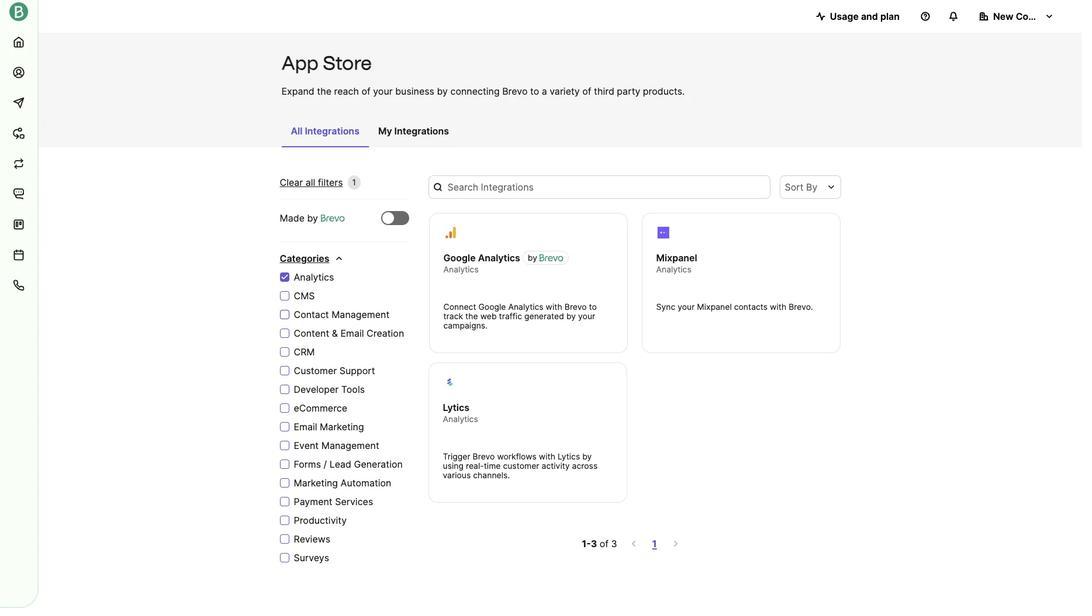 Task type: describe. For each thing, give the bounding box(es) containing it.
1 vertical spatial marketing
[[294, 477, 338, 489]]

by right made
[[307, 212, 318, 224]]

with for trigger brevo workflows with lytics by using real-time customer activity across various channels.
[[539, 451, 555, 461]]

made
[[280, 212, 305, 224]]

event management
[[294, 440, 379, 451]]

contact management
[[294, 309, 390, 320]]

made by
[[280, 212, 321, 224]]

lytics analytics
[[443, 402, 478, 424]]

channels.
[[473, 470, 510, 480]]

sync your mixpanel contacts with brevo.
[[656, 302, 813, 312]]

various
[[443, 470, 471, 480]]

1 button
[[650, 536, 659, 552]]

automation
[[341, 477, 391, 489]]

campaigns.
[[443, 320, 488, 330]]

to inside connect google analytics with brevo to track the web traffic generated by your campaigns.
[[589, 302, 597, 312]]

products.
[[643, 85, 685, 97]]

lytics inside trigger brevo workflows with lytics by using real-time customer activity across various channels.
[[558, 451, 580, 461]]

1-3 of 3
[[582, 538, 617, 550]]

tools
[[341, 384, 365, 395]]

support
[[340, 365, 375, 377]]

google analytics logo image
[[444, 226, 457, 239]]

analytics inside mixpanel analytics
[[656, 264, 692, 274]]

brevo inside trigger brevo workflows with lytics by using real-time customer activity across various channels.
[[473, 451, 495, 461]]

ecommerce
[[294, 402, 347, 414]]

third
[[594, 85, 614, 97]]

cms
[[294, 290, 315, 302]]

generated
[[524, 311, 564, 321]]

reach
[[334, 85, 359, 97]]

categories link
[[280, 251, 344, 265]]

my integrations
[[378, 125, 449, 137]]

all
[[306, 177, 315, 188]]

clear
[[280, 177, 303, 188]]

real-
[[466, 461, 484, 471]]

mixpanel analytics
[[656, 252, 697, 274]]

2 3 from the left
[[611, 538, 617, 550]]

2 horizontal spatial of
[[600, 538, 609, 550]]

sort by
[[785, 181, 818, 193]]

by right google analytics
[[528, 253, 537, 263]]

email marketing
[[294, 421, 364, 433]]

0 horizontal spatial of
[[362, 85, 371, 97]]

lead
[[330, 458, 351, 470]]

1-
[[582, 538, 591, 550]]

/
[[324, 458, 327, 470]]

services
[[335, 496, 373, 508]]

across
[[572, 461, 598, 471]]

Search Integrations search field
[[428, 175, 771, 199]]

sync
[[656, 302, 675, 312]]

by
[[806, 181, 818, 193]]

my
[[378, 125, 392, 137]]

usage and plan button
[[807, 5, 909, 28]]

a
[[542, 85, 547, 97]]

contact
[[294, 309, 329, 320]]

customer
[[294, 365, 337, 377]]

0 horizontal spatial the
[[317, 85, 332, 97]]

0 vertical spatial marketing
[[320, 421, 364, 433]]

event
[[294, 440, 319, 451]]

1 inside 1 button
[[652, 538, 657, 550]]

payment services
[[294, 496, 373, 508]]

marketing automation
[[294, 477, 391, 489]]

tab list containing all integrations
[[282, 119, 458, 147]]

categories
[[280, 253, 330, 264]]

integrations for my integrations
[[394, 125, 449, 137]]

using
[[443, 461, 464, 471]]

your inside connect google analytics with brevo to track the web traffic generated by your campaigns.
[[578, 311, 595, 321]]

brevo.
[[789, 302, 813, 312]]

plan
[[880, 11, 900, 22]]

new company button
[[970, 5, 1064, 28]]

analytics inside connect google analytics with brevo to track the web traffic generated by your campaigns.
[[508, 302, 544, 312]]

reviews
[[294, 533, 330, 545]]

lytics inside lytics analytics
[[443, 402, 469, 413]]

workflows
[[497, 451, 537, 461]]

time
[[484, 461, 501, 471]]

and
[[861, 11, 878, 22]]

connecting
[[450, 85, 500, 97]]

creation
[[367, 327, 404, 339]]

by inside trigger brevo workflows with lytics by using real-time customer activity across various channels.
[[582, 451, 592, 461]]

0 horizontal spatial your
[[373, 85, 393, 97]]

activity
[[542, 461, 570, 471]]

business
[[395, 85, 434, 97]]

0 vertical spatial mixpanel
[[656, 252, 697, 264]]

expand
[[282, 85, 314, 97]]

customer
[[503, 461, 539, 471]]

mixpanel logo image
[[657, 226, 670, 239]]

expand the reach of your business by connecting brevo to a variety of third party products.
[[282, 85, 685, 97]]

developer tools
[[294, 384, 365, 395]]

management for event management
[[321, 440, 379, 451]]



Task type: locate. For each thing, give the bounding box(es) containing it.
management up forms / lead generation
[[321, 440, 379, 451]]

1 horizontal spatial 1
[[652, 538, 657, 550]]

2 integrations from the left
[[394, 125, 449, 137]]

integrations
[[305, 125, 360, 137], [394, 125, 449, 137]]

variety
[[550, 85, 580, 97]]

1 vertical spatial management
[[321, 440, 379, 451]]

0 horizontal spatial email
[[294, 421, 317, 433]]

email right &
[[341, 327, 364, 339]]

2 horizontal spatial brevo
[[565, 302, 587, 312]]

app store
[[282, 52, 372, 74]]

0 horizontal spatial lytics
[[443, 402, 469, 413]]

email
[[341, 327, 364, 339], [294, 421, 317, 433]]

with for connect google analytics with brevo to track the web traffic generated by your campaigns.
[[546, 302, 562, 312]]

by
[[437, 85, 448, 97], [307, 212, 318, 224], [528, 253, 537, 263], [566, 311, 576, 321], [582, 451, 592, 461]]

1 horizontal spatial 3
[[611, 538, 617, 550]]

google down google analytics logo
[[443, 252, 476, 264]]

traffic
[[499, 311, 522, 321]]

crm
[[294, 346, 315, 358]]

google right connect
[[479, 302, 506, 312]]

with inside connect google analytics with brevo to track the web traffic generated by your campaigns.
[[546, 302, 562, 312]]

marketing
[[320, 421, 364, 433], [294, 477, 338, 489]]

integrations for all integrations
[[305, 125, 360, 137]]

developer
[[294, 384, 339, 395]]

mixpanel left the contacts on the right of the page
[[697, 302, 732, 312]]

0 vertical spatial email
[[341, 327, 364, 339]]

sort by button
[[780, 175, 841, 199]]

1 horizontal spatial your
[[578, 311, 595, 321]]

the left reach
[[317, 85, 332, 97]]

contacts
[[734, 302, 768, 312]]

integrations right my
[[394, 125, 449, 137]]

1 horizontal spatial of
[[582, 85, 591, 97]]

clear all filters
[[280, 177, 343, 188]]

brevo right generated
[[565, 302, 587, 312]]

1 vertical spatial to
[[589, 302, 597, 312]]

content & email creation
[[294, 327, 404, 339]]

0 vertical spatial to
[[530, 85, 539, 97]]

management for contact management
[[332, 309, 390, 320]]

None checkbox
[[381, 211, 409, 225]]

usage and plan
[[830, 11, 900, 22]]

marketing up payment
[[294, 477, 338, 489]]

of right 1-
[[600, 538, 609, 550]]

with right workflows
[[539, 451, 555, 461]]

all integrations link
[[282, 119, 369, 147]]

all integrations
[[291, 125, 360, 137]]

new
[[993, 11, 1014, 22]]

1 horizontal spatial the
[[465, 311, 478, 321]]

1 vertical spatial email
[[294, 421, 317, 433]]

track
[[443, 311, 463, 321]]

clear all filters link
[[280, 175, 343, 189]]

1 vertical spatial brevo
[[565, 302, 587, 312]]

&
[[332, 327, 338, 339]]

mixpanel down mixpanel logo
[[656, 252, 697, 264]]

connect google analytics with brevo to track the web traffic generated by your campaigns.
[[443, 302, 597, 330]]

1 vertical spatial lytics
[[558, 451, 580, 461]]

1 3 from the left
[[591, 538, 597, 550]]

1 horizontal spatial brevo
[[502, 85, 528, 97]]

lytics right customer
[[558, 451, 580, 461]]

1 horizontal spatial google
[[479, 302, 506, 312]]

0 horizontal spatial 3
[[591, 538, 597, 550]]

with left brevo.
[[770, 302, 787, 312]]

management up content & email creation
[[332, 309, 390, 320]]

brevo inside connect google analytics with brevo to track the web traffic generated by your campaigns.
[[565, 302, 587, 312]]

brevo up channels. on the bottom of page
[[473, 451, 495, 461]]

of right reach
[[362, 85, 371, 97]]

web
[[480, 311, 497, 321]]

0 horizontal spatial brevo
[[473, 451, 495, 461]]

with inside trigger brevo workflows with lytics by using real-time customer activity across various channels.
[[539, 451, 555, 461]]

brevo
[[502, 85, 528, 97], [565, 302, 587, 312], [473, 451, 495, 461]]

0 horizontal spatial google
[[443, 252, 476, 264]]

generation
[[354, 458, 403, 470]]

1 horizontal spatial email
[[341, 327, 364, 339]]

forms / lead generation
[[294, 458, 403, 470]]

store
[[323, 52, 372, 74]]

your right "sync"
[[678, 302, 695, 312]]

lytics down lytics logo
[[443, 402, 469, 413]]

lytics logo image
[[443, 376, 456, 389]]

0 vertical spatial google
[[443, 252, 476, 264]]

1 vertical spatial the
[[465, 311, 478, 321]]

my integrations link
[[369, 119, 458, 146]]

1 right 1-3 of 3
[[652, 538, 657, 550]]

mixpanel
[[656, 252, 697, 264], [697, 302, 732, 312]]

filters
[[318, 177, 343, 188]]

1 horizontal spatial to
[[589, 302, 597, 312]]

by right generated
[[566, 311, 576, 321]]

0 horizontal spatial 1
[[352, 177, 356, 187]]

company
[[1016, 11, 1059, 22]]

to right generated
[[589, 302, 597, 312]]

to
[[530, 85, 539, 97], [589, 302, 597, 312]]

new company
[[993, 11, 1059, 22]]

marketing up event management at left bottom
[[320, 421, 364, 433]]

0 vertical spatial 1
[[352, 177, 356, 187]]

tab list
[[282, 119, 458, 147]]

by right activity
[[582, 451, 592, 461]]

payment
[[294, 496, 333, 508]]

sort
[[785, 181, 804, 193]]

0 vertical spatial brevo
[[502, 85, 528, 97]]

0 horizontal spatial integrations
[[305, 125, 360, 137]]

party
[[617, 85, 640, 97]]

all
[[291, 125, 303, 137]]

forms
[[294, 458, 321, 470]]

1 integrations from the left
[[305, 125, 360, 137]]

the
[[317, 85, 332, 97], [465, 311, 478, 321]]

surveys
[[294, 552, 329, 564]]

1 vertical spatial mixpanel
[[697, 302, 732, 312]]

the left web
[[465, 311, 478, 321]]

email up event
[[294, 421, 317, 433]]

content
[[294, 327, 329, 339]]

1
[[352, 177, 356, 187], [652, 538, 657, 550]]

of left third
[[582, 85, 591, 97]]

integrations right all
[[305, 125, 360, 137]]

usage
[[830, 11, 859, 22]]

2 vertical spatial brevo
[[473, 451, 495, 461]]

customer support
[[294, 365, 375, 377]]

with right traffic
[[546, 302, 562, 312]]

1 horizontal spatial integrations
[[394, 125, 449, 137]]

your left business
[[373, 85, 393, 97]]

0 vertical spatial management
[[332, 309, 390, 320]]

connect
[[443, 302, 476, 312]]

google analytics
[[443, 252, 520, 264]]

0 vertical spatial the
[[317, 85, 332, 97]]

app
[[282, 52, 319, 74]]

by right business
[[437, 85, 448, 97]]

google inside connect google analytics with brevo to track the web traffic generated by your campaigns.
[[479, 302, 506, 312]]

1 vertical spatial 1
[[652, 538, 657, 550]]

0 vertical spatial lytics
[[443, 402, 469, 413]]

analytics
[[478, 252, 520, 264], [443, 264, 479, 274], [656, 264, 692, 274], [294, 271, 334, 283], [508, 302, 544, 312], [443, 414, 478, 424]]

to left a
[[530, 85, 539, 97]]

your
[[373, 85, 393, 97], [678, 302, 695, 312], [578, 311, 595, 321]]

trigger
[[443, 451, 470, 461]]

1 horizontal spatial lytics
[[558, 451, 580, 461]]

your right generated
[[578, 311, 595, 321]]

productivity
[[294, 515, 347, 526]]

with
[[546, 302, 562, 312], [770, 302, 787, 312], [539, 451, 555, 461]]

3
[[591, 538, 597, 550], [611, 538, 617, 550]]

trigger brevo workflows with lytics by using real-time customer activity across various channels.
[[443, 451, 598, 480]]

brevo left a
[[502, 85, 528, 97]]

the inside connect google analytics with brevo to track the web traffic generated by your campaigns.
[[465, 311, 478, 321]]

2 horizontal spatial your
[[678, 302, 695, 312]]

1 right filters
[[352, 177, 356, 187]]

1 vertical spatial google
[[479, 302, 506, 312]]

0 horizontal spatial to
[[530, 85, 539, 97]]

management
[[332, 309, 390, 320], [321, 440, 379, 451]]

by inside connect google analytics with brevo to track the web traffic generated by your campaigns.
[[566, 311, 576, 321]]

of
[[362, 85, 371, 97], [582, 85, 591, 97], [600, 538, 609, 550]]



Task type: vqa. For each thing, say whether or not it's contained in the screenshot.
across
yes



